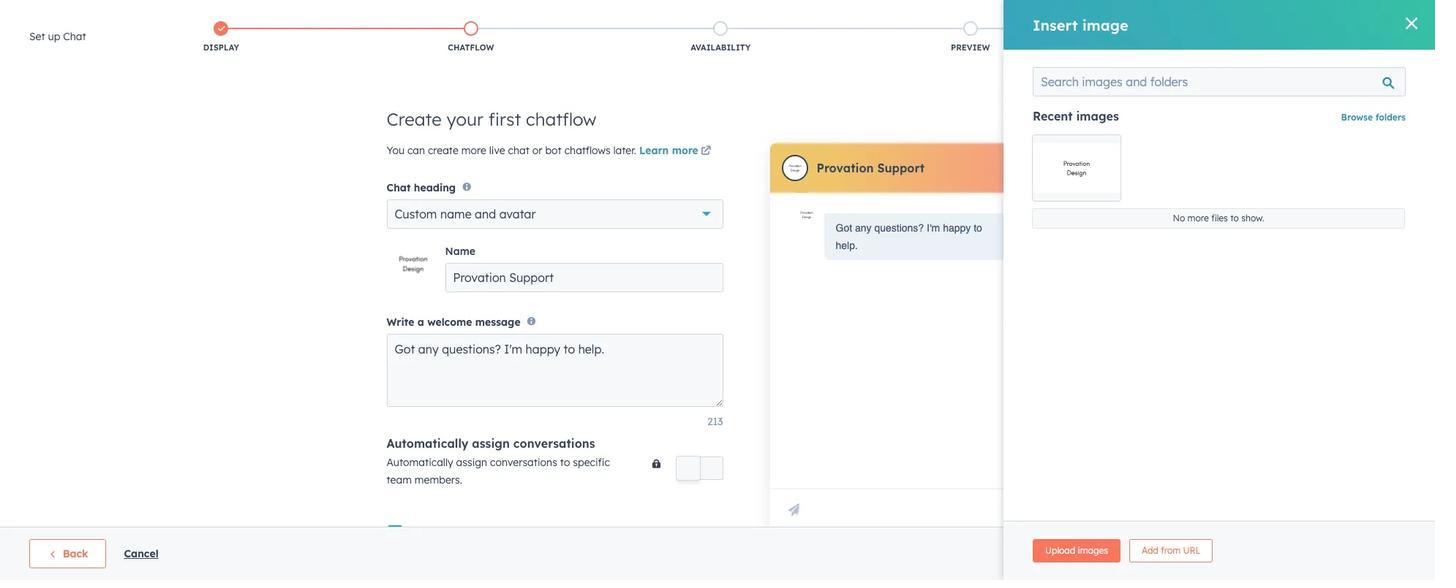 Task type: vqa. For each thing, say whether or not it's contained in the screenshot.
Settings icon
yes



Task type: describe. For each thing, give the bounding box(es) containing it.
provation for provation design studio
[[1286, 6, 1329, 18]]

create
[[387, 108, 442, 130]]

chat
[[508, 144, 530, 157]]

of
[[1388, 30, 1397, 43]]

1 horizontal spatial chat
[[387, 182, 411, 195]]

members.
[[415, 474, 462, 487]]

availability list item
[[596, 18, 846, 56]]

213
[[707, 415, 723, 429]]

chat heading
[[387, 182, 456, 195]]

custom
[[395, 207, 437, 222]]

help button
[[1185, 0, 1209, 23]]

agent says: got any questions? i'm happy to help. element
[[836, 219, 998, 255]]

pop open the welcome message as a prompt
[[410, 527, 659, 541]]

1 more from the left
[[461, 144, 486, 157]]

display completed list item
[[96, 18, 346, 56]]

learn more link
[[639, 143, 714, 161]]

provation for provation support
[[817, 161, 874, 176]]

back button
[[29, 540, 106, 569]]

availability
[[691, 42, 751, 53]]

later.
[[613, 144, 637, 157]]

2 more from the left
[[672, 144, 699, 157]]

back
[[63, 548, 88, 561]]

link opens in a new window image
[[701, 143, 711, 161]]

help image
[[1190, 7, 1204, 20]]

got any questions? i'm happy to help.
[[836, 222, 982, 252]]

write a welcome message
[[387, 316, 521, 329]]

preview list item
[[846, 18, 1096, 56]]

1 vertical spatial assign
[[456, 456, 487, 469]]

upgrade image
[[1065, 6, 1078, 19]]

custom name and avatar
[[395, 207, 536, 222]]

learn more
[[639, 144, 699, 157]]

2 automatically from the top
[[387, 456, 453, 469]]

studio
[[1365, 6, 1394, 18]]

your
[[447, 108, 484, 130]]

to inside automatically assign conversations automatically assign conversations to specific team members.
[[560, 456, 570, 469]]

help.
[[836, 240, 858, 252]]

chat inside the set up chat 'heading'
[[63, 30, 86, 43]]

avatar
[[499, 207, 536, 222]]

0 horizontal spatial a
[[418, 316, 424, 329]]

0 vertical spatial message
[[475, 316, 521, 329]]

chatflow
[[448, 42, 494, 53]]

calling icon button
[[1123, 2, 1148, 21]]

name
[[445, 245, 476, 259]]

chatflow
[[526, 108, 597, 130]]

0 horizontal spatial welcome
[[427, 316, 472, 329]]

change
[[393, 254, 433, 267]]

create
[[428, 144, 459, 157]]

change photo button
[[387, 238, 439, 296]]

preview
[[951, 42, 990, 53]]

step
[[1354, 30, 1376, 43]]

list containing display
[[96, 18, 1345, 56]]

questions?
[[875, 222, 924, 234]]

step 2 of 5
[[1354, 30, 1406, 43]]

bot
[[545, 144, 562, 157]]

Search HubSpot search field
[[1230, 31, 1409, 56]]

0 vertical spatial conversations
[[513, 437, 595, 451]]

specific
[[573, 456, 610, 469]]

you
[[387, 144, 405, 157]]

chatflow list item
[[346, 18, 596, 56]]

notifications button
[[1234, 0, 1258, 23]]

marketplaces button
[[1151, 0, 1182, 23]]

you can create more live chat or bot chatflows later.
[[387, 144, 639, 157]]

install code
[[1190, 42, 1251, 53]]

display
[[203, 42, 239, 53]]

provation design studio
[[1286, 6, 1394, 18]]

or
[[532, 144, 543, 157]]



Task type: locate. For each thing, give the bounding box(es) containing it.
design
[[1332, 6, 1363, 18]]

0 vertical spatial a
[[418, 316, 424, 329]]

1 horizontal spatial a
[[608, 527, 615, 541]]

photo
[[398, 267, 428, 280]]

menu
[[1063, 0, 1418, 23]]

chat right the up
[[63, 30, 86, 43]]

1 vertical spatial chat
[[387, 182, 411, 195]]

and
[[475, 207, 496, 222]]

message
[[475, 316, 521, 329], [539, 527, 588, 541]]

cancel button
[[124, 546, 159, 563]]

the
[[466, 527, 484, 541]]

1 vertical spatial provation
[[817, 161, 874, 176]]

a right write
[[418, 316, 424, 329]]

2
[[1379, 30, 1385, 43]]

Write a welcome message text field
[[387, 334, 723, 407]]

to right happy
[[974, 222, 982, 234]]

0 horizontal spatial chat
[[63, 30, 86, 43]]

first
[[488, 108, 521, 130]]

provation right 'james peterson' "image"
[[1286, 6, 1329, 18]]

0 vertical spatial chat
[[63, 30, 86, 43]]

support
[[877, 161, 925, 176]]

provation left support at the top right of page
[[817, 161, 874, 176]]

install code list item
[[1096, 18, 1345, 56]]

assign
[[472, 437, 510, 451], [456, 456, 487, 469]]

live
[[489, 144, 505, 157]]

1 horizontal spatial to
[[974, 222, 982, 234]]

provation inside popup button
[[1286, 6, 1329, 18]]

code
[[1228, 42, 1251, 53]]

1 horizontal spatial more
[[672, 144, 699, 157]]

conversations left specific
[[490, 456, 557, 469]]

set up chat
[[29, 30, 86, 43]]

calling icon image
[[1129, 6, 1142, 19]]

conversations up specific
[[513, 437, 595, 451]]

as
[[591, 527, 604, 541]]

1 vertical spatial message
[[539, 527, 588, 541]]

can
[[407, 144, 425, 157]]

welcome
[[427, 316, 472, 329], [487, 527, 535, 541]]

1 vertical spatial a
[[608, 527, 615, 541]]

chat up custom
[[387, 182, 411, 195]]

upgrade
[[1081, 7, 1120, 19]]

create your first chatflow
[[387, 108, 597, 130]]

got
[[836, 222, 852, 234]]

set
[[29, 30, 45, 43]]

5
[[1400, 30, 1406, 43]]

0 horizontal spatial message
[[475, 316, 521, 329]]

more left live
[[461, 144, 486, 157]]

0 vertical spatial automatically
[[387, 437, 469, 451]]

1 horizontal spatial message
[[539, 527, 588, 541]]

automatically assign conversations automatically assign conversations to specific team members.
[[387, 437, 610, 487]]

change photo
[[393, 254, 433, 280]]

0 vertical spatial provation
[[1286, 6, 1329, 18]]

1 horizontal spatial provation
[[1286, 6, 1329, 18]]

prompt
[[618, 527, 659, 541]]

to left specific
[[560, 456, 570, 469]]

0 horizontal spatial provation
[[817, 161, 874, 176]]

0 horizontal spatial more
[[461, 144, 486, 157]]

install
[[1190, 42, 1225, 53]]

marketplaces image
[[1160, 7, 1173, 20]]

cancel
[[124, 548, 159, 561]]

learn
[[639, 144, 669, 157]]

settings image
[[1215, 6, 1228, 19]]

automatically
[[387, 437, 469, 451], [387, 456, 453, 469]]

i'm
[[927, 222, 940, 234]]

to inside got any questions? i'm happy to help.
[[974, 222, 982, 234]]

1 vertical spatial welcome
[[487, 527, 535, 541]]

1 automatically from the top
[[387, 437, 469, 451]]

more left link opens in a new window icon
[[672, 144, 699, 157]]

custom name and avatar button
[[387, 200, 723, 229]]

pop
[[410, 527, 432, 541]]

search image
[[1405, 38, 1415, 48]]

1 horizontal spatial welcome
[[487, 527, 535, 541]]

welcome right write
[[427, 316, 472, 329]]

list
[[96, 18, 1345, 56]]

write
[[387, 316, 414, 329]]

menu containing provation design studio
[[1063, 0, 1418, 23]]

any
[[855, 222, 872, 234]]

1 vertical spatial to
[[560, 456, 570, 469]]

0 horizontal spatial to
[[560, 456, 570, 469]]

name
[[440, 207, 472, 222]]

link opens in a new window image
[[701, 146, 711, 157]]

open
[[435, 527, 463, 541]]

up
[[48, 30, 60, 43]]

provation
[[1286, 6, 1329, 18], [817, 161, 874, 176]]

more
[[461, 144, 486, 157], [672, 144, 699, 157]]

heading
[[414, 182, 456, 195]]

provation support
[[817, 161, 925, 176]]

search button
[[1397, 31, 1422, 56]]

to
[[974, 222, 982, 234], [560, 456, 570, 469]]

chat
[[63, 30, 86, 43], [387, 182, 411, 195]]

1 vertical spatial conversations
[[490, 456, 557, 469]]

notifications image
[[1239, 7, 1253, 20]]

james peterson image
[[1270, 5, 1283, 18]]

team
[[387, 474, 412, 487]]

settings link
[[1212, 4, 1231, 19]]

a right as
[[608, 527, 615, 541]]

set up chat heading
[[29, 28, 86, 45]]

happy
[[943, 222, 971, 234]]

0 vertical spatial assign
[[472, 437, 510, 451]]

Name text field
[[445, 264, 723, 293]]

chatflows
[[565, 144, 611, 157]]

conversations
[[513, 437, 595, 451], [490, 456, 557, 469]]

0 vertical spatial welcome
[[427, 316, 472, 329]]

1 vertical spatial automatically
[[387, 456, 453, 469]]

welcome right the
[[487, 527, 535, 541]]

a
[[418, 316, 424, 329], [608, 527, 615, 541]]

0 vertical spatial to
[[974, 222, 982, 234]]

provation design studio button
[[1261, 0, 1416, 23]]



